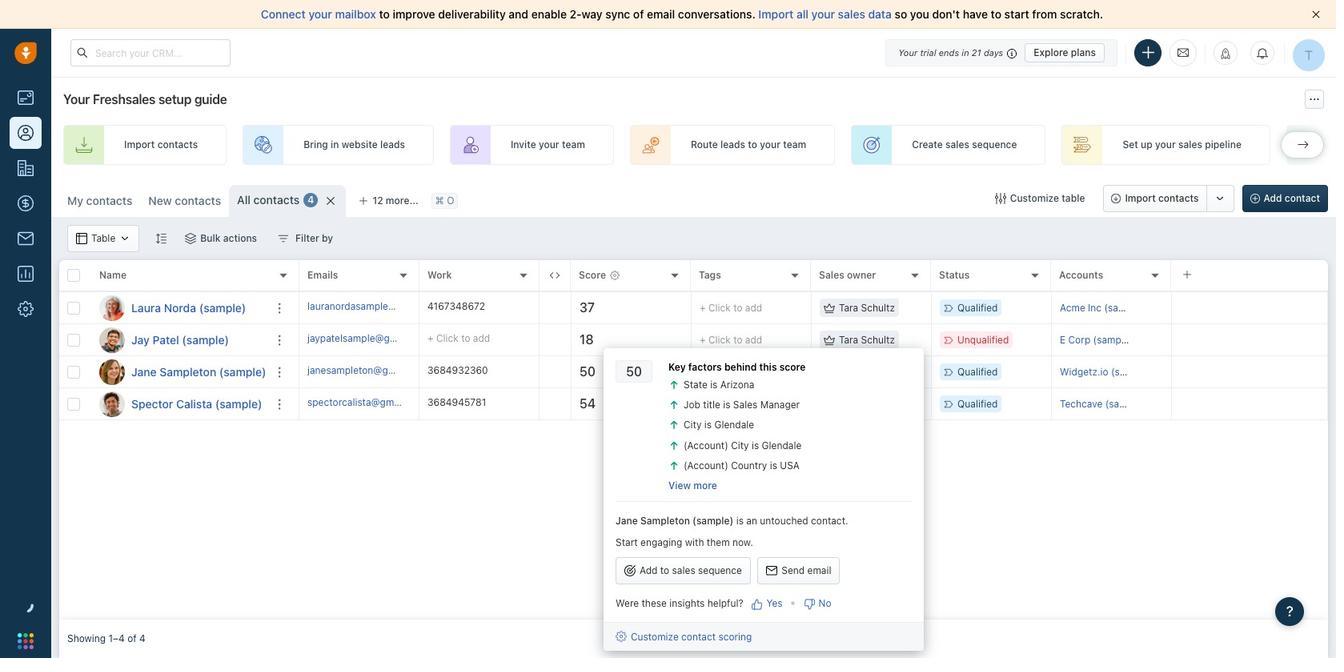 Task type: describe. For each thing, give the bounding box(es) containing it.
o
[[447, 195, 455, 207]]

sales inside create sales sequence 'link'
[[946, 139, 970, 151]]

1 vertical spatial sales
[[734, 399, 758, 411]]

click for 50
[[709, 366, 731, 378]]

spector
[[131, 397, 173, 411]]

engaging
[[641, 537, 683, 549]]

send email image
[[1178, 46, 1190, 60]]

route leads to your team link
[[630, 125, 836, 165]]

sampleton for jane sampleton (sample)
[[160, 365, 216, 378]]

(sample) for laura norda (sample)
[[199, 301, 246, 314]]

job
[[684, 399, 701, 411]]

were
[[616, 598, 639, 610]]

l image
[[99, 295, 125, 321]]

key
[[669, 361, 686, 373]]

all contacts link
[[237, 192, 300, 208]]

sales inside set up your sales pipeline link
[[1179, 139, 1203, 151]]

tara for 37
[[839, 302, 859, 314]]

jane sampleton (sample) is an untouched contact.
[[616, 515, 849, 527]]

add for add contact
[[1264, 192, 1283, 204]]

freshsales
[[93, 92, 156, 107]]

an
[[747, 515, 758, 527]]

contacts down setup
[[158, 139, 198, 151]]

18
[[580, 332, 594, 347]]

unqualified
[[958, 334, 1010, 346]]

spector calista (sample)
[[131, 397, 262, 411]]

50 inside press space to select this row. row
[[580, 365, 596, 379]]

tara schultz for 18
[[839, 334, 895, 346]]

explore plans
[[1034, 46, 1097, 58]]

and
[[509, 7, 529, 21]]

state is arizona
[[684, 379, 755, 391]]

is right 'title'
[[724, 399, 731, 411]]

connect
[[261, 7, 306, 21]]

invite your team link
[[450, 125, 614, 165]]

jane sampleton (sample)
[[131, 365, 266, 378]]

route
[[691, 139, 718, 151]]

team inside invite your team link
[[562, 139, 585, 151]]

laura
[[131, 301, 161, 314]]

spector calista (sample) link
[[131, 396, 262, 412]]

name
[[99, 269, 127, 281]]

from
[[1033, 7, 1058, 21]]

jane sampleton (sample) link
[[131, 364, 266, 380]]

janesampleton@gmail.com link
[[308, 364, 429, 381]]

more
[[694, 480, 718, 492]]

(sample) for spector calista (sample)
[[215, 397, 262, 411]]

now.
[[733, 537, 754, 549]]

showing 1–4 of 4
[[67, 633, 146, 645]]

3684945781
[[428, 396, 486, 408]]

0 vertical spatial city
[[684, 419, 702, 431]]

guide
[[194, 92, 227, 107]]

my contacts
[[67, 194, 132, 207]]

all
[[237, 193, 251, 207]]

improve
[[393, 7, 435, 21]]

container_wx8msf4aqz5i3rn1 image for tara schultz
[[824, 302, 835, 314]]

score
[[780, 361, 806, 373]]

start engaging with them now.
[[616, 537, 754, 549]]

sequence inside 'link'
[[973, 139, 1018, 151]]

1 horizontal spatial of
[[634, 7, 644, 21]]

setup
[[158, 92, 192, 107]]

press space to select this row. row containing jay patel (sample)
[[59, 324, 300, 356]]

mailbox
[[335, 7, 376, 21]]

row group containing laura norda (sample)
[[59, 292, 300, 421]]

customize for customize table
[[1011, 192, 1060, 204]]

container_wx8msf4aqz5i3rn1 image for filter by
[[278, 233, 289, 244]]

container_wx8msf4aqz5i3rn1 image inside table popup button
[[120, 233, 131, 244]]

send email button
[[758, 558, 841, 585]]

name column header
[[91, 260, 300, 292]]

press space to select this row. row containing spector calista (sample)
[[59, 388, 300, 421]]

(account) for (account) city is glendale
[[684, 439, 729, 451]]

my
[[67, 194, 83, 207]]

techcave (sample)
[[1061, 398, 1146, 410]]

press space to select this row. row containing laura norda (sample)
[[59, 292, 300, 324]]

connect your mailbox link
[[261, 7, 379, 21]]

key factors behind this score
[[669, 361, 806, 373]]

0 horizontal spatial 4
[[139, 633, 146, 645]]

your trial ends in 21 days
[[899, 47, 1004, 57]]

table
[[1062, 192, 1086, 204]]

is right state
[[711, 379, 718, 391]]

customize contact scoring
[[631, 631, 752, 643]]

table button
[[67, 225, 140, 252]]

deliverability
[[438, 7, 506, 21]]

add for 37
[[746, 302, 763, 314]]

widgetz.io
[[1061, 366, 1109, 378]]

sales inside the add to sales sequence button
[[673, 565, 696, 577]]

view more
[[669, 480, 718, 492]]

1 vertical spatial city
[[731, 439, 749, 451]]

trial
[[921, 47, 937, 57]]

your left mailbox at the left top
[[309, 7, 332, 21]]

1 leads from the left
[[380, 139, 405, 151]]

up
[[1142, 139, 1153, 151]]

add for 18
[[746, 334, 763, 346]]

create
[[913, 139, 943, 151]]

close image
[[1313, 10, 1321, 18]]

(sample) up techcave (sample) at right bottom
[[1112, 366, 1152, 378]]

click down 4167348672
[[436, 332, 459, 344]]

inc
[[1089, 302, 1102, 314]]

qualified for 50
[[958, 366, 998, 378]]

Search your CRM... text field
[[70, 39, 231, 66]]

press space to select this row. row containing 54
[[300, 388, 1329, 421]]

jaypatelsample@gmail.com + click to add
[[308, 332, 490, 344]]

your right invite
[[539, 139, 560, 151]]

+ for 37
[[700, 302, 706, 314]]

techcave (sample) link
[[1061, 398, 1146, 410]]

0 horizontal spatial in
[[331, 139, 339, 151]]

lauranordasample@gmail.com
[[308, 300, 444, 312]]

jay patel (sample) link
[[131, 332, 229, 348]]

these
[[642, 598, 667, 610]]

tara for 18
[[839, 334, 859, 346]]

container_wx8msf4aqz5i3rn1 image for table
[[76, 233, 87, 244]]

12
[[373, 195, 383, 207]]

add to sales sequence
[[640, 565, 742, 577]]

sales left data
[[838, 7, 866, 21]]

bulk
[[200, 232, 221, 244]]

title
[[704, 399, 721, 411]]

bring
[[304, 139, 328, 151]]

schultz for 37
[[862, 302, 895, 314]]

set up your sales pipeline
[[1123, 139, 1242, 151]]

21
[[972, 47, 982, 57]]

press space to select this row. row containing 18
[[300, 324, 1329, 356]]

import contacts link
[[63, 125, 227, 165]]

+ for 50
[[700, 366, 706, 378]]

is left an
[[737, 515, 744, 527]]

12 more...
[[373, 195, 419, 207]]

0 vertical spatial sales
[[819, 269, 845, 281]]

(sample) for jane sampleton (sample) is an untouched contact.
[[693, 515, 734, 527]]

add to sales sequence button
[[616, 558, 751, 585]]

import for the import contacts link
[[124, 139, 155, 151]]

your right route
[[760, 139, 781, 151]]

contacts right my
[[86, 194, 132, 207]]

customize table button
[[985, 185, 1096, 212]]

untouched
[[760, 515, 809, 527]]

no link
[[819, 597, 832, 611]]

contact for customize
[[682, 631, 716, 643]]

+ for 54
[[700, 398, 706, 410]]

contacts inside button
[[1159, 192, 1200, 204]]

j image for jane sampleton (sample)
[[99, 359, 125, 385]]

j image for jay patel (sample)
[[99, 327, 125, 353]]

qualified for 54
[[958, 398, 998, 410]]

you
[[911, 7, 930, 21]]

sampleton for jane sampleton (sample) is an untouched contact.
[[641, 515, 690, 527]]

were these insights helpful?
[[616, 598, 744, 610]]

press space to select this row. row containing jane sampleton (sample)
[[59, 356, 300, 388]]

start
[[1005, 7, 1030, 21]]

corp
[[1069, 334, 1091, 346]]

+ click to add for 18
[[700, 334, 763, 346]]

style_myh0__igzzd8unmi image
[[156, 233, 167, 244]]



Task type: vqa. For each thing, say whether or not it's contained in the screenshot.
"you"
yes



Task type: locate. For each thing, give the bounding box(es) containing it.
(sample) right inc
[[1105, 302, 1145, 314]]

1 vertical spatial 4
[[139, 633, 146, 645]]

add for 54
[[746, 398, 763, 410]]

leads right route
[[721, 139, 746, 151]]

0 vertical spatial import contacts
[[124, 139, 198, 151]]

1 horizontal spatial 4
[[308, 194, 314, 206]]

1 horizontal spatial glendale
[[762, 439, 802, 451]]

all
[[797, 7, 809, 21]]

1 vertical spatial (account)
[[684, 460, 729, 472]]

glendale up usa
[[762, 439, 802, 451]]

norda
[[164, 301, 196, 314]]

container_wx8msf4aqz5i3rn1 image for customize table
[[995, 193, 1007, 204]]

your
[[899, 47, 918, 57], [63, 92, 90, 107]]

+ click to add for 37
[[700, 302, 763, 314]]

sync
[[606, 7, 631, 21]]

container_wx8msf4aqz5i3rn1 image inside press space to select this row. row
[[824, 334, 835, 346]]

city up '(account) country is usa'
[[731, 439, 749, 451]]

table
[[91, 233, 116, 245]]

1 horizontal spatial jane
[[616, 515, 638, 527]]

calista
[[176, 397, 212, 411]]

(sample)
[[199, 301, 246, 314], [1105, 302, 1145, 314], [182, 333, 229, 346], [1094, 334, 1134, 346], [219, 365, 266, 378], [1112, 366, 1152, 378], [215, 397, 262, 411], [1106, 398, 1146, 410], [693, 515, 734, 527]]

(sample) up widgetz.io (sample)
[[1094, 334, 1134, 346]]

2 schultz from the top
[[862, 334, 895, 346]]

invite
[[511, 139, 536, 151]]

sampleton up engaging
[[641, 515, 690, 527]]

schultz
[[862, 302, 895, 314], [862, 334, 895, 346]]

1 schultz from the top
[[862, 302, 895, 314]]

0 vertical spatial add
[[1264, 192, 1283, 204]]

0 horizontal spatial email
[[647, 7, 675, 21]]

1 + click to add from the top
[[700, 302, 763, 314]]

0 vertical spatial (account)
[[684, 439, 729, 451]]

1 vertical spatial jane
[[616, 515, 638, 527]]

(sample) inside 'link'
[[219, 365, 266, 378]]

1 team from the left
[[562, 139, 585, 151]]

sales down arizona
[[734, 399, 758, 411]]

(sample) right calista
[[215, 397, 262, 411]]

+ down tags
[[700, 302, 706, 314]]

container_wx8msf4aqz5i3rn1 image left table on the top left of page
[[76, 233, 87, 244]]

0 vertical spatial import
[[759, 7, 794, 21]]

in right bring
[[331, 139, 339, 151]]

import down your freshsales setup guide
[[124, 139, 155, 151]]

click down state is arizona on the bottom of the page
[[709, 398, 731, 410]]

qualified for 37
[[958, 302, 998, 314]]

filter
[[296, 232, 319, 244]]

lauranordasample@gmail.com link
[[308, 299, 444, 317]]

click up state is arizona on the bottom of the page
[[709, 366, 731, 378]]

jane for jane sampleton (sample)
[[131, 365, 157, 378]]

+ down 4167348672
[[428, 332, 434, 344]]

import contacts button
[[1104, 185, 1208, 212]]

0 vertical spatial j image
[[99, 327, 125, 353]]

usa
[[780, 460, 800, 472]]

1 horizontal spatial city
[[731, 439, 749, 451]]

(account) down city is glendale
[[684, 439, 729, 451]]

1 row group from the left
[[59, 292, 300, 421]]

0 horizontal spatial your
[[63, 92, 90, 107]]

container_wx8msf4aqz5i3rn1 image down sales owner
[[824, 334, 835, 346]]

tags
[[699, 269, 722, 281]]

sequence right the create
[[973, 139, 1018, 151]]

1 vertical spatial customize
[[631, 631, 679, 643]]

2 tara schultz from the top
[[839, 334, 895, 346]]

team inside route leads to your team link
[[784, 139, 807, 151]]

0 horizontal spatial contact
[[682, 631, 716, 643]]

0 vertical spatial contact
[[1286, 192, 1321, 204]]

1 tara schultz from the top
[[839, 302, 895, 314]]

0 vertical spatial tara schultz
[[839, 302, 895, 314]]

schultz for 18
[[862, 334, 895, 346]]

0 horizontal spatial jane
[[131, 365, 157, 378]]

sales left owner
[[819, 269, 845, 281]]

1 horizontal spatial leads
[[721, 139, 746, 151]]

add
[[746, 302, 763, 314], [473, 332, 490, 344], [746, 334, 763, 346], [746, 366, 763, 378], [746, 398, 763, 410]]

press space to select this row. row up manager
[[300, 356, 1329, 388]]

your for your trial ends in 21 days
[[899, 47, 918, 57]]

explore
[[1034, 46, 1069, 58]]

1 vertical spatial qualified
[[958, 366, 998, 378]]

email right sync
[[647, 7, 675, 21]]

2 (account) from the top
[[684, 460, 729, 472]]

0 horizontal spatial of
[[127, 633, 137, 645]]

status
[[940, 269, 970, 281]]

4 up filter by
[[308, 194, 314, 206]]

more...
[[386, 195, 419, 207]]

state
[[684, 379, 708, 391]]

way
[[582, 7, 603, 21]]

email right send
[[808, 565, 832, 577]]

1 vertical spatial of
[[127, 633, 137, 645]]

customize inside button
[[1011, 192, 1060, 204]]

1–4
[[109, 633, 125, 645]]

4
[[308, 194, 314, 206], [139, 633, 146, 645]]

container_wx8msf4aqz5i3rn1 image inside filter by button
[[278, 233, 289, 244]]

owner
[[847, 269, 877, 281]]

press space to select this row. row up "jay patel (sample)"
[[59, 292, 300, 324]]

0 vertical spatial sequence
[[973, 139, 1018, 151]]

customize contact scoring link
[[616, 630, 752, 644]]

connect your mailbox to improve deliverability and enable 2-way sync of email conversations. import all your sales data so you don't have to start from scratch.
[[261, 7, 1104, 21]]

your right all
[[812, 7, 835, 21]]

1 vertical spatial import
[[124, 139, 155, 151]]

sales left "pipeline"
[[1179, 139, 1203, 151]]

1 (account) from the top
[[684, 439, 729, 451]]

0 vertical spatial of
[[634, 7, 644, 21]]

helpful?
[[708, 598, 744, 610]]

contacts down set up your sales pipeline
[[1159, 192, 1200, 204]]

37
[[580, 300, 595, 315]]

1 vertical spatial add
[[640, 565, 658, 577]]

sales down start engaging with them now.
[[673, 565, 696, 577]]

your left the freshsales
[[63, 92, 90, 107]]

2 + click to add from the top
[[700, 334, 763, 346]]

0 horizontal spatial city
[[684, 419, 702, 431]]

widgetz.io (sample)
[[1061, 366, 1152, 378]]

contact for add
[[1286, 192, 1321, 204]]

2 vertical spatial import
[[1126, 192, 1156, 204]]

my contacts button
[[59, 185, 140, 217], [67, 194, 132, 207]]

import down up
[[1126, 192, 1156, 204]]

acme inc (sample) link
[[1061, 302, 1145, 314]]

jane
[[131, 365, 157, 378], [616, 515, 638, 527]]

accounts
[[1060, 269, 1104, 281]]

j image
[[99, 327, 125, 353], [99, 359, 125, 385]]

⌘ o
[[436, 195, 455, 207]]

customize left table
[[1011, 192, 1060, 204]]

2 qualified from the top
[[958, 366, 998, 378]]

+ click to add down arizona
[[700, 398, 763, 410]]

customize
[[1011, 192, 1060, 204], [631, 631, 679, 643]]

e corp (sample) link
[[1061, 334, 1134, 346]]

laura norda (sample) link
[[131, 300, 246, 316]]

s image
[[99, 391, 125, 417]]

4 + click to add from the top
[[700, 398, 763, 410]]

container_wx8msf4aqz5i3rn1 image inside table popup button
[[76, 233, 87, 244]]

0 vertical spatial schultz
[[862, 302, 895, 314]]

spectorcalista@gmail.com
[[308, 396, 427, 408]]

tara schultz for 37
[[839, 302, 895, 314]]

customize down these
[[631, 631, 679, 643]]

(account) for (account) country is usa
[[684, 460, 729, 472]]

press space to select this row. row down jane sampleton (sample) 'link'
[[59, 388, 300, 421]]

press space to select this row. row
[[59, 292, 300, 324], [300, 292, 1329, 324], [59, 324, 300, 356], [300, 324, 1329, 356], [59, 356, 300, 388], [300, 356, 1329, 388], [59, 388, 300, 421], [300, 388, 1329, 421]]

+ up 'factors'
[[700, 334, 706, 346]]

in left 21 at top right
[[962, 47, 970, 57]]

contacts right all
[[254, 193, 300, 207]]

your for your freshsales setup guide
[[63, 92, 90, 107]]

0 horizontal spatial add
[[640, 565, 658, 577]]

0 horizontal spatial team
[[562, 139, 585, 151]]

+ click to add for 50
[[700, 366, 763, 378]]

contact.
[[811, 515, 849, 527]]

2 horizontal spatial import
[[1126, 192, 1156, 204]]

(sample) down name column header
[[199, 301, 246, 314]]

50 up 54
[[580, 365, 596, 379]]

1 vertical spatial contact
[[682, 631, 716, 643]]

container_wx8msf4aqz5i3rn1 image for bulk actions
[[185, 233, 196, 244]]

1 vertical spatial j image
[[99, 359, 125, 385]]

press space to select this row. row containing 50
[[300, 356, 1329, 388]]

container_wx8msf4aqz5i3rn1 image left the 'bulk'
[[185, 233, 196, 244]]

container_wx8msf4aqz5i3rn1 image down sales owner
[[824, 302, 835, 314]]

0 vertical spatial your
[[899, 47, 918, 57]]

click down tags
[[709, 302, 731, 314]]

is down 'title'
[[705, 419, 712, 431]]

press space to select this row. row down "norda"
[[59, 324, 300, 356]]

1 horizontal spatial team
[[784, 139, 807, 151]]

data
[[869, 7, 892, 21]]

0 vertical spatial sampleton
[[160, 365, 216, 378]]

1 horizontal spatial email
[[808, 565, 832, 577]]

click for 54
[[709, 398, 731, 410]]

import contacts inside import contacts button
[[1126, 192, 1200, 204]]

this
[[760, 361, 777, 373]]

1 vertical spatial in
[[331, 139, 339, 151]]

0 vertical spatial glendale
[[715, 419, 755, 431]]

0 horizontal spatial import contacts
[[124, 139, 198, 151]]

sales right the create
[[946, 139, 970, 151]]

team
[[562, 139, 585, 151], [784, 139, 807, 151]]

0 vertical spatial email
[[647, 7, 675, 21]]

scoring
[[719, 631, 752, 643]]

add for add to sales sequence
[[640, 565, 658, 577]]

3 + click to add from the top
[[700, 366, 763, 378]]

1 horizontal spatial in
[[962, 47, 970, 57]]

0 horizontal spatial sequence
[[699, 565, 742, 577]]

1 horizontal spatial sampleton
[[641, 515, 690, 527]]

row group containing 37
[[300, 292, 1329, 421]]

name row
[[59, 260, 300, 292]]

1 vertical spatial tara schultz
[[839, 334, 895, 346]]

sales
[[819, 269, 845, 281], [734, 399, 758, 411]]

54
[[580, 397, 596, 411]]

container_wx8msf4aqz5i3rn1 image
[[995, 193, 1007, 204], [76, 233, 87, 244], [185, 233, 196, 244], [824, 334, 835, 346]]

0 horizontal spatial sampleton
[[160, 365, 216, 378]]

1 horizontal spatial customize
[[1011, 192, 1060, 204]]

work
[[428, 269, 452, 281]]

press space to select this row. row down sales owner
[[300, 292, 1329, 324]]

1 horizontal spatial import contacts
[[1126, 192, 1200, 204]]

1 vertical spatial sequence
[[699, 565, 742, 577]]

bring in website leads
[[304, 139, 405, 151]]

score
[[579, 269, 606, 281]]

j image up s image
[[99, 359, 125, 385]]

1 horizontal spatial your
[[899, 47, 918, 57]]

jane for jane sampleton (sample) is an untouched contact.
[[616, 515, 638, 527]]

behind
[[725, 361, 757, 373]]

3 qualified from the top
[[958, 398, 998, 410]]

+ click to add down tags
[[700, 302, 763, 314]]

jane down jay
[[131, 365, 157, 378]]

2 j image from the top
[[99, 359, 125, 385]]

start
[[616, 537, 638, 549]]

customize for customize contact scoring
[[631, 631, 679, 643]]

1 vertical spatial tara
[[839, 334, 859, 346]]

1 horizontal spatial import
[[759, 7, 794, 21]]

1 vertical spatial your
[[63, 92, 90, 107]]

0 horizontal spatial import
[[124, 139, 155, 151]]

invite your team
[[511, 139, 585, 151]]

0 horizontal spatial 50
[[580, 365, 596, 379]]

(sample) up them
[[693, 515, 734, 527]]

0 vertical spatial customize
[[1011, 192, 1060, 204]]

+ click to add up key factors behind this score
[[700, 334, 763, 346]]

1 horizontal spatial sales
[[819, 269, 845, 281]]

import contacts
[[124, 139, 198, 151], [1126, 192, 1200, 204]]

press space to select this row. row up score
[[300, 324, 1329, 356]]

press space to select this row. row down score
[[300, 388, 1329, 421]]

contact inside button
[[1286, 192, 1321, 204]]

import contacts down setup
[[124, 139, 198, 151]]

(sample) up jane sampleton (sample)
[[182, 333, 229, 346]]

+ click to add up arizona
[[700, 366, 763, 378]]

grid
[[59, 259, 1329, 620]]

press space to select this row. row containing 37
[[300, 292, 1329, 324]]

leads
[[380, 139, 405, 151], [721, 139, 746, 151]]

0 vertical spatial 4
[[308, 194, 314, 206]]

(sample) for e corp (sample)
[[1094, 334, 1134, 346]]

city is glendale
[[684, 419, 755, 431]]

1 vertical spatial glendale
[[762, 439, 802, 451]]

4 right the 1–4
[[139, 633, 146, 645]]

1 tara from the top
[[839, 302, 859, 314]]

sequence
[[973, 139, 1018, 151], [699, 565, 742, 577]]

insights
[[670, 598, 705, 610]]

2 vertical spatial qualified
[[958, 398, 998, 410]]

to inside button
[[661, 565, 670, 577]]

(account) city is glendale
[[684, 439, 802, 451]]

of right sync
[[634, 7, 644, 21]]

patel
[[153, 333, 179, 346]]

spectorcalista@gmail.com link
[[308, 396, 427, 413]]

of right the 1–4
[[127, 633, 137, 645]]

+ down state
[[700, 398, 706, 410]]

import contacts for the import contacts link
[[124, 139, 198, 151]]

4 inside all contacts 4
[[308, 194, 314, 206]]

freshworks switcher image
[[18, 633, 34, 649]]

0 horizontal spatial leads
[[380, 139, 405, 151]]

(sample) down widgetz.io (sample)
[[1106, 398, 1146, 410]]

j image left jay
[[99, 327, 125, 353]]

email inside send email button
[[808, 565, 832, 577]]

scratch.
[[1061, 7, 1104, 21]]

city down job
[[684, 419, 702, 431]]

jay patel (sample)
[[131, 333, 229, 346]]

contacts right new
[[175, 194, 221, 207]]

send
[[782, 565, 805, 577]]

2 row group from the left
[[300, 292, 1329, 421]]

explore plans link
[[1025, 43, 1105, 62]]

2 leads from the left
[[721, 139, 746, 151]]

0 horizontal spatial sales
[[734, 399, 758, 411]]

bulk actions
[[200, 232, 257, 244]]

container_wx8msf4aqz5i3rn1 image left customize table
[[995, 193, 1007, 204]]

0 vertical spatial tara
[[839, 302, 859, 314]]

1 horizontal spatial add
[[1264, 192, 1283, 204]]

1 vertical spatial sampleton
[[641, 515, 690, 527]]

import contacts down set up your sales pipeline link
[[1126, 192, 1200, 204]]

+ for 18
[[700, 334, 706, 346]]

cell
[[540, 292, 572, 324], [1173, 292, 1329, 324], [540, 324, 572, 356], [1173, 324, 1329, 356], [540, 356, 572, 388], [1173, 356, 1329, 388], [540, 388, 572, 420], [1173, 388, 1329, 420]]

import contacts group
[[1104, 185, 1235, 212]]

1 horizontal spatial contact
[[1286, 192, 1321, 204]]

import inside button
[[1126, 192, 1156, 204]]

⌘
[[436, 195, 444, 207]]

grid containing 37
[[59, 259, 1329, 620]]

0 horizontal spatial container_wx8msf4aqz5i3rn1 image
[[120, 233, 131, 244]]

jane inside 'link'
[[131, 365, 157, 378]]

2 tara from the top
[[839, 334, 859, 346]]

sequence inside button
[[699, 565, 742, 577]]

import for import contacts button at the top right of the page
[[1126, 192, 1156, 204]]

1 horizontal spatial 50
[[626, 364, 642, 379]]

50 left key
[[626, 364, 642, 379]]

+ up state
[[700, 366, 706, 378]]

import contacts for import contacts button at the top right of the page
[[1126, 192, 1200, 204]]

container_wx8msf4aqz5i3rn1 image right table on the top left of page
[[120, 233, 131, 244]]

container_wx8msf4aqz5i3rn1 image inside customize table button
[[995, 193, 1007, 204]]

container_wx8msf4aqz5i3rn1 image
[[120, 233, 131, 244], [278, 233, 289, 244], [824, 302, 835, 314]]

glendale down job title is sales manager
[[715, 419, 755, 431]]

(sample) for jane sampleton (sample)
[[219, 365, 266, 378]]

click up 'factors'
[[709, 334, 731, 346]]

1 vertical spatial email
[[808, 565, 832, 577]]

arizona
[[721, 379, 755, 391]]

widgetz.io (sample) link
[[1061, 366, 1152, 378]]

click for 18
[[709, 334, 731, 346]]

1 qualified from the top
[[958, 302, 998, 314]]

0 vertical spatial qualified
[[958, 302, 998, 314]]

2 team from the left
[[784, 139, 807, 151]]

sequence down them
[[699, 565, 742, 577]]

(sample) for acme inc (sample)
[[1105, 302, 1145, 314]]

1 horizontal spatial container_wx8msf4aqz5i3rn1 image
[[278, 233, 289, 244]]

container_wx8msf4aqz5i3rn1 image left the filter
[[278, 233, 289, 244]]

sampleton inside 'link'
[[160, 365, 216, 378]]

enable
[[532, 7, 567, 21]]

container_wx8msf4aqz5i3rn1 image inside bulk actions button
[[185, 233, 196, 244]]

0 vertical spatial in
[[962, 47, 970, 57]]

bulk actions button
[[175, 225, 268, 252]]

with
[[686, 537, 704, 549]]

press space to select this row. row down the jay patel (sample) "link"
[[59, 356, 300, 388]]

(sample) for jay patel (sample)
[[182, 333, 229, 346]]

import left all
[[759, 7, 794, 21]]

set up your sales pipeline link
[[1062, 125, 1271, 165]]

12 more... button
[[350, 190, 428, 212]]

leads right website
[[380, 139, 405, 151]]

is left usa
[[770, 460, 778, 472]]

no
[[819, 598, 832, 610]]

new
[[148, 194, 172, 207]]

0 horizontal spatial customize
[[631, 631, 679, 643]]

2 horizontal spatial container_wx8msf4aqz5i3rn1 image
[[824, 302, 835, 314]]

sales
[[838, 7, 866, 21], [946, 139, 970, 151], [1179, 139, 1203, 151], [673, 565, 696, 577]]

your left trial
[[899, 47, 918, 57]]

(account) up more
[[684, 460, 729, 472]]

2-
[[570, 7, 582, 21]]

contact
[[1286, 192, 1321, 204], [682, 631, 716, 643]]

row group
[[59, 292, 300, 421], [300, 292, 1329, 421]]

sampleton down the jay patel (sample) "link"
[[160, 365, 216, 378]]

0 horizontal spatial glendale
[[715, 419, 755, 431]]

add
[[1264, 192, 1283, 204], [640, 565, 658, 577]]

your right up
[[1156, 139, 1177, 151]]

jane up "start"
[[616, 515, 638, 527]]

is up "country"
[[752, 439, 760, 451]]

(sample) up spector calista (sample)
[[219, 365, 266, 378]]

jaypatelsample@gmail.com
[[308, 332, 431, 344]]

+ click to add for 54
[[700, 398, 763, 410]]

click for 37
[[709, 302, 731, 314]]

manager
[[761, 399, 800, 411]]

1 j image from the top
[[99, 327, 125, 353]]

1 vertical spatial schultz
[[862, 334, 895, 346]]

all contacts 4
[[237, 193, 314, 207]]

your freshsales setup guide
[[63, 92, 227, 107]]

0 vertical spatial jane
[[131, 365, 157, 378]]

1 horizontal spatial sequence
[[973, 139, 1018, 151]]

1 vertical spatial import contacts
[[1126, 192, 1200, 204]]

create sales sequence
[[913, 139, 1018, 151]]

4167348672
[[428, 300, 485, 312]]

add for 50
[[746, 366, 763, 378]]



